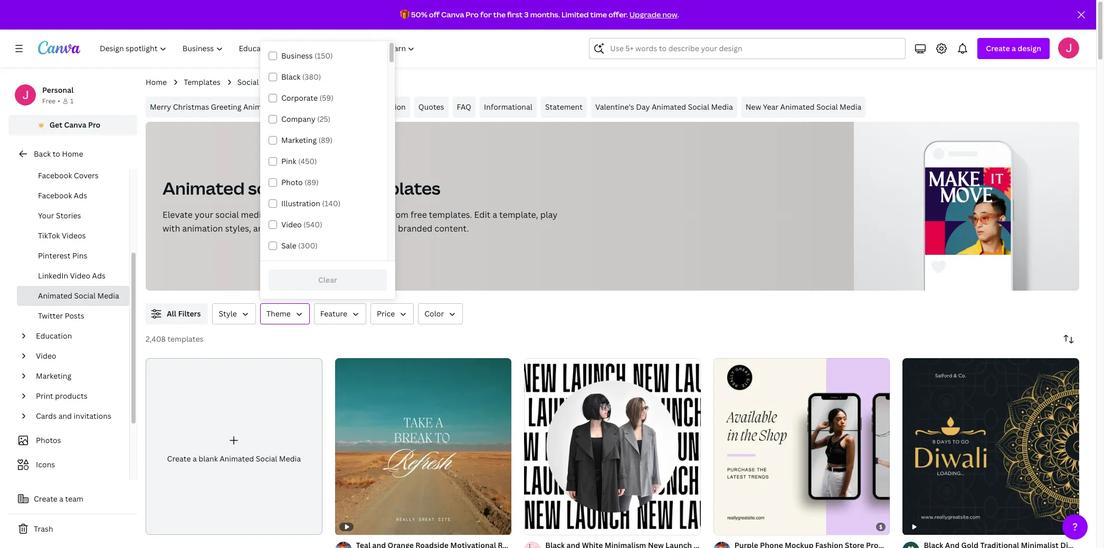 Task type: describe. For each thing, give the bounding box(es) containing it.
1 vertical spatial templates
[[168, 334, 204, 344]]

photo (89)
[[281, 177, 319, 187]]

1 horizontal spatial with
[[268, 209, 286, 221]]

create for create a design
[[987, 43, 1011, 53]]

twitter posts link
[[17, 306, 129, 326]]

branded
[[398, 223, 433, 234]]

time
[[591, 10, 607, 20]]

marketing link
[[32, 366, 123, 387]]

icons
[[36, 460, 55, 470]]

education link
[[32, 326, 123, 346]]

1 horizontal spatial templates
[[355, 177, 441, 200]]

call
[[358, 102, 372, 112]]

exciting
[[288, 209, 319, 221]]

top level navigation element
[[93, 38, 424, 59]]

back to home link
[[8, 144, 137, 165]]

video link
[[32, 346, 123, 366]]

2 horizontal spatial with
[[338, 223, 356, 234]]

a inside elevate your social media with exciting animation made from free templates. edit a template, play with animation styles, and dazzle followers with animated branded content.
[[493, 209, 498, 221]]

a for create a design
[[1012, 43, 1017, 53]]

0 horizontal spatial animation
[[182, 223, 223, 234]]

the
[[493, 10, 506, 20]]

2,408
[[146, 334, 166, 344]]

company
[[281, 114, 316, 124]]

animated up your in the left top of the page
[[163, 177, 245, 200]]

valentine's
[[596, 102, 635, 112]]

black and white minimalism new launch animated social media image
[[524, 359, 701, 535]]

a for create a team
[[59, 494, 63, 504]]

invitations
[[74, 411, 111, 421]]

clear button
[[269, 270, 387, 291]]

pink
[[281, 156, 297, 166]]

black
[[281, 72, 301, 82]]

back to home
[[34, 149, 83, 159]]

twitter
[[38, 311, 63, 321]]

(59)
[[320, 93, 334, 103]]

day
[[636, 102, 650, 112]]

(450)
[[298, 156, 317, 166]]

new
[[746, 102, 762, 112]]

informational link
[[480, 97, 537, 118]]

corporate (59)
[[281, 93, 334, 103]]

filters
[[178, 309, 201, 319]]

covers
[[74, 171, 99, 181]]

canva inside button
[[64, 120, 86, 130]]

template,
[[500, 209, 539, 221]]

pink (450)
[[281, 156, 317, 166]]

1 vertical spatial ads
[[92, 271, 106, 281]]

facebook for facebook ads
[[38, 191, 72, 201]]

education
[[36, 331, 72, 341]]

marketing for marketing
[[36, 371, 71, 381]]

print
[[36, 391, 53, 401]]

call to action link
[[354, 97, 410, 118]]

home link
[[146, 77, 167, 88]]

pinterest pins link
[[17, 246, 129, 266]]

followers
[[298, 223, 336, 234]]

quotes link
[[414, 97, 449, 118]]

valentine's day animated social media
[[596, 102, 733, 112]]

team
[[65, 494, 83, 504]]

tiktok videos link
[[17, 226, 129, 246]]

0 vertical spatial animation
[[321, 209, 362, 221]]

from
[[389, 209, 409, 221]]

marketing for marketing (89)
[[281, 135, 317, 145]]

cards and invitations
[[36, 411, 111, 421]]

0 vertical spatial animated social media
[[299, 77, 381, 87]]

cards
[[36, 411, 57, 421]]

twitter posts
[[38, 311, 84, 321]]

color
[[425, 309, 444, 319]]

trash link
[[8, 519, 137, 540]]

1 vertical spatial video
[[70, 271, 90, 281]]

a for create a blank animated social media
[[193, 454, 197, 464]]

photos link
[[15, 431, 123, 451]]

get
[[49, 120, 62, 130]]

stories
[[56, 211, 81, 221]]

0 vertical spatial pro
[[466, 10, 479, 20]]

color button
[[418, 304, 463, 325]]

templates.
[[429, 209, 472, 221]]

faq link
[[453, 97, 476, 118]]

video (540)
[[281, 220, 322, 230]]

Search search field
[[611, 39, 900, 59]]

create a design
[[987, 43, 1042, 53]]

to for call
[[373, 102, 381, 112]]

pro inside button
[[88, 120, 101, 130]]

elevate your social media with exciting animation made from free templates. edit a template, play with animation styles, and dazzle followers with animated branded content.
[[163, 209, 558, 234]]

Sort by button
[[1059, 329, 1080, 350]]

posts
[[65, 311, 84, 321]]

upgrade now button
[[630, 10, 678, 20]]

upgrade
[[630, 10, 661, 20]]

linkedin video ads link
[[17, 266, 129, 286]]

informational
[[484, 102, 533, 112]]

clear
[[318, 275, 337, 285]]

now
[[663, 10, 678, 20]]

free
[[411, 209, 427, 221]]

create a team
[[34, 494, 83, 504]]

styles,
[[225, 223, 251, 234]]

pinterest pins
[[38, 251, 87, 261]]

free •
[[42, 97, 60, 106]]

(300)
[[298, 241, 318, 251]]

facebook covers
[[38, 171, 99, 181]]

facebook covers link
[[17, 166, 129, 186]]



Task type: locate. For each thing, give the bounding box(es) containing it.
0 horizontal spatial video
[[36, 351, 56, 361]]

announcement
[[290, 102, 345, 112]]

create for create a team
[[34, 494, 57, 504]]

a
[[1012, 43, 1017, 53], [493, 209, 498, 221], [193, 454, 197, 464], [59, 494, 63, 504]]

animated
[[299, 77, 334, 87], [243, 102, 278, 112], [652, 102, 686, 112], [781, 102, 815, 112], [163, 177, 245, 200], [38, 291, 72, 301], [220, 454, 254, 464]]

2 facebook from the top
[[38, 191, 72, 201]]

(380)
[[302, 72, 321, 82]]

to right back
[[53, 149, 60, 159]]

with down elevate
[[163, 223, 180, 234]]

🎁
[[400, 10, 410, 20]]

elevate
[[163, 209, 193, 221]]

home up facebook covers link
[[62, 149, 83, 159]]

pro
[[466, 10, 479, 20], [88, 120, 101, 130]]

1 vertical spatial canva
[[64, 120, 86, 130]]

and right cards
[[58, 411, 72, 421]]

create left team
[[34, 494, 57, 504]]

social inside elevate your social media with exciting animation made from free templates. edit a template, play with animation styles, and dazzle followers with animated branded content.
[[215, 209, 239, 221]]

to inside back to home link
[[53, 149, 60, 159]]

(89) down (25)
[[319, 135, 333, 145]]

(140)
[[322, 199, 341, 209]]

templates
[[355, 177, 441, 200], [168, 334, 204, 344]]

a left "blank"
[[193, 454, 197, 464]]

valentine's day animated social media link
[[591, 97, 738, 118]]

trash
[[34, 524, 53, 534]]

video for video
[[36, 351, 56, 361]]

create a blank animated social media element
[[146, 359, 322, 535]]

1 horizontal spatial home
[[146, 77, 167, 87]]

canva right "off"
[[441, 10, 464, 20]]

style button
[[213, 304, 256, 325]]

1 vertical spatial to
[[53, 149, 60, 159]]

and inside cards and invitations link
[[58, 411, 72, 421]]

(540)
[[304, 220, 322, 230]]

new year animated social media link
[[742, 97, 866, 118]]

0 vertical spatial facebook
[[38, 171, 72, 181]]

1 vertical spatial pro
[[88, 120, 101, 130]]

0 horizontal spatial templates
[[168, 334, 204, 344]]

0 vertical spatial media
[[300, 177, 351, 200]]

marketing up print products
[[36, 371, 71, 381]]

1 vertical spatial social
[[215, 209, 239, 221]]

1 horizontal spatial create
[[167, 454, 191, 464]]

(89) for photo (89)
[[305, 177, 319, 187]]

0 horizontal spatial canva
[[64, 120, 86, 130]]

create inside dropdown button
[[987, 43, 1011, 53]]

a left the "design"
[[1012, 43, 1017, 53]]

theme button
[[260, 304, 310, 325]]

None search field
[[590, 38, 906, 59]]

and left dazzle
[[253, 223, 269, 234]]

merry christmas greeting animated
[[150, 102, 278, 112]]

templates
[[184, 77, 221, 87]]

animated right "blank"
[[220, 454, 254, 464]]

ads down covers
[[74, 191, 87, 201]]

merry christmas greeting animated link
[[146, 97, 282, 118]]

to for back
[[53, 149, 60, 159]]

🎁 50% off canva pro for the first 3 months. limited time offer. upgrade now .
[[400, 10, 680, 20]]

james peterson image
[[1059, 37, 1080, 59]]

social down pink
[[248, 177, 296, 200]]

0 vertical spatial and
[[253, 223, 269, 234]]

(25)
[[317, 114, 331, 124]]

limited
[[562, 10, 589, 20]]

call to action
[[358, 102, 406, 112]]

feature
[[320, 309, 347, 319]]

corporate
[[281, 93, 318, 103]]

create for create a blank animated social media
[[167, 454, 191, 464]]

media inside elevate your social media with exciting animation made from free templates. edit a template, play with animation styles, and dazzle followers with animated branded content.
[[241, 209, 266, 221]]

1 horizontal spatial marketing
[[281, 135, 317, 145]]

0 horizontal spatial media
[[241, 209, 266, 221]]

animated right year
[[781, 102, 815, 112]]

1 vertical spatial marketing
[[36, 371, 71, 381]]

videos
[[62, 231, 86, 241]]

0 vertical spatial social
[[248, 177, 296, 200]]

all
[[167, 309, 176, 319]]

a right edit
[[493, 209, 498, 221]]

0 vertical spatial templates
[[355, 177, 441, 200]]

statement link
[[541, 97, 587, 118]]

0 vertical spatial create
[[987, 43, 1011, 53]]

create inside button
[[34, 494, 57, 504]]

0 vertical spatial video
[[281, 220, 302, 230]]

price
[[377, 309, 395, 319]]

video down pins
[[70, 271, 90, 281]]

animated up corporate (59)
[[299, 77, 334, 87]]

$
[[880, 524, 883, 531]]

1 facebook from the top
[[38, 171, 72, 181]]

1
[[70, 97, 74, 106]]

animation down your in the left top of the page
[[182, 223, 223, 234]]

with down (140)
[[338, 223, 356, 234]]

create a design button
[[978, 38, 1050, 59]]

off
[[429, 10, 440, 20]]

pinterest
[[38, 251, 71, 261]]

2,408 templates
[[146, 334, 204, 344]]

1 horizontal spatial animated social media
[[299, 77, 381, 87]]

templates down all filters at the left
[[168, 334, 204, 344]]

1 horizontal spatial animation
[[321, 209, 362, 221]]

social up the styles,
[[215, 209, 239, 221]]

canva
[[441, 10, 464, 20], [64, 120, 86, 130]]

personal
[[42, 85, 74, 95]]

faq
[[457, 102, 472, 112]]

home up merry
[[146, 77, 167, 87]]

illustration
[[281, 199, 320, 209]]

a inside dropdown button
[[1012, 43, 1017, 53]]

animated down social media link
[[243, 102, 278, 112]]

sale (300)
[[281, 241, 318, 251]]

1 horizontal spatial video
[[70, 271, 90, 281]]

video
[[281, 220, 302, 230], [70, 271, 90, 281], [36, 351, 56, 361]]

pro left for
[[466, 10, 479, 20]]

0 horizontal spatial home
[[62, 149, 83, 159]]

(150)
[[315, 51, 333, 61]]

animated social media templates
[[163, 177, 441, 200]]

1 vertical spatial home
[[62, 149, 83, 159]]

feature button
[[314, 304, 366, 325]]

animated inside "link"
[[243, 102, 278, 112]]

0 vertical spatial to
[[373, 102, 381, 112]]

ads down pinterest pins link
[[92, 271, 106, 281]]

price button
[[371, 304, 414, 325]]

1 horizontal spatial social
[[248, 177, 296, 200]]

tiktok videos
[[38, 231, 86, 241]]

months.
[[531, 10, 560, 20]]

linkedin video ads
[[38, 271, 106, 281]]

create
[[987, 43, 1011, 53], [167, 454, 191, 464], [34, 494, 57, 504]]

back
[[34, 149, 51, 159]]

1 horizontal spatial to
[[373, 102, 381, 112]]

your stories link
[[17, 206, 129, 226]]

animated social media up '(59)'
[[299, 77, 381, 87]]

marketing up pink (450)
[[281, 135, 317, 145]]

facebook up your stories
[[38, 191, 72, 201]]

animated social media
[[299, 77, 381, 87], [38, 291, 119, 301]]

•
[[58, 97, 60, 106]]

video up sale
[[281, 220, 302, 230]]

0 horizontal spatial animated social media
[[38, 291, 119, 301]]

facebook for facebook covers
[[38, 171, 72, 181]]

animated right day
[[652, 102, 686, 112]]

a left team
[[59, 494, 63, 504]]

animated down linkedin
[[38, 291, 72, 301]]

1 vertical spatial animation
[[182, 223, 223, 234]]

templates up from
[[355, 177, 441, 200]]

design
[[1018, 43, 1042, 53]]

0 vertical spatial marketing
[[281, 135, 317, 145]]

video down the education
[[36, 351, 56, 361]]

pro up back to home link on the top left
[[88, 120, 101, 130]]

0 horizontal spatial ads
[[74, 191, 87, 201]]

1 horizontal spatial pro
[[466, 10, 479, 20]]

action
[[383, 102, 406, 112]]

animated social media templates image
[[855, 122, 1080, 291], [926, 168, 1012, 255]]

0 vertical spatial (89)
[[319, 135, 333, 145]]

a inside button
[[59, 494, 63, 504]]

new year animated social media
[[746, 102, 862, 112]]

(89) right photo
[[305, 177, 319, 187]]

facebook ads
[[38, 191, 87, 201]]

purple phone mockup fashion store promotion animated instagram post image
[[714, 359, 891, 535]]

2 vertical spatial video
[[36, 351, 56, 361]]

1 vertical spatial (89)
[[305, 177, 319, 187]]

2 vertical spatial create
[[34, 494, 57, 504]]

black (380)
[[281, 72, 321, 82]]

1 vertical spatial facebook
[[38, 191, 72, 201]]

0 horizontal spatial create
[[34, 494, 57, 504]]

quotes
[[419, 102, 444, 112]]

video for video (540)
[[281, 220, 302, 230]]

create a blank animated social media link
[[146, 359, 322, 535]]

to right call
[[373, 102, 381, 112]]

print products link
[[32, 387, 123, 407]]

1 horizontal spatial ads
[[92, 271, 106, 281]]

0 vertical spatial home
[[146, 77, 167, 87]]

all filters button
[[146, 304, 208, 325]]

0 horizontal spatial marketing
[[36, 371, 71, 381]]

1 vertical spatial create
[[167, 454, 191, 464]]

animated social media up posts
[[38, 291, 119, 301]]

photo
[[281, 177, 303, 187]]

0 horizontal spatial pro
[[88, 120, 101, 130]]

create a blank animated social media
[[167, 454, 301, 464]]

sale
[[281, 241, 297, 251]]

1 horizontal spatial media
[[300, 177, 351, 200]]

create left "blank"
[[167, 454, 191, 464]]

1 vertical spatial and
[[58, 411, 72, 421]]

1 vertical spatial media
[[241, 209, 266, 221]]

2 horizontal spatial create
[[987, 43, 1011, 53]]

50%
[[411, 10, 428, 20]]

create left the "design"
[[987, 43, 1011, 53]]

cards and invitations link
[[32, 407, 123, 427]]

2 horizontal spatial video
[[281, 220, 302, 230]]

print products
[[36, 391, 87, 401]]

with
[[268, 209, 286, 221], [163, 223, 180, 234], [338, 223, 356, 234]]

0 horizontal spatial with
[[163, 223, 180, 234]]

1 horizontal spatial canva
[[441, 10, 464, 20]]

1 horizontal spatial and
[[253, 223, 269, 234]]

(89) for marketing (89)
[[319, 135, 333, 145]]

animation down (140)
[[321, 209, 362, 221]]

canva right get
[[64, 120, 86, 130]]

0 horizontal spatial social
[[215, 209, 239, 221]]

social media
[[237, 77, 283, 87]]

0 horizontal spatial to
[[53, 149, 60, 159]]

with up dazzle
[[268, 209, 286, 221]]

0 horizontal spatial and
[[58, 411, 72, 421]]

0 vertical spatial canva
[[441, 10, 464, 20]]

tiktok
[[38, 231, 60, 241]]

1 vertical spatial animated social media
[[38, 291, 119, 301]]

0 vertical spatial ads
[[74, 191, 87, 201]]

and inside elevate your social media with exciting animation made from free templates. edit a template, play with animation styles, and dazzle followers with animated branded content.
[[253, 223, 269, 234]]

to inside call to action link
[[373, 102, 381, 112]]

content.
[[435, 223, 469, 234]]

facebook up facebook ads
[[38, 171, 72, 181]]

christmas
[[173, 102, 209, 112]]



Task type: vqa. For each thing, say whether or not it's contained in the screenshot.
the leftmost Mix)
no



